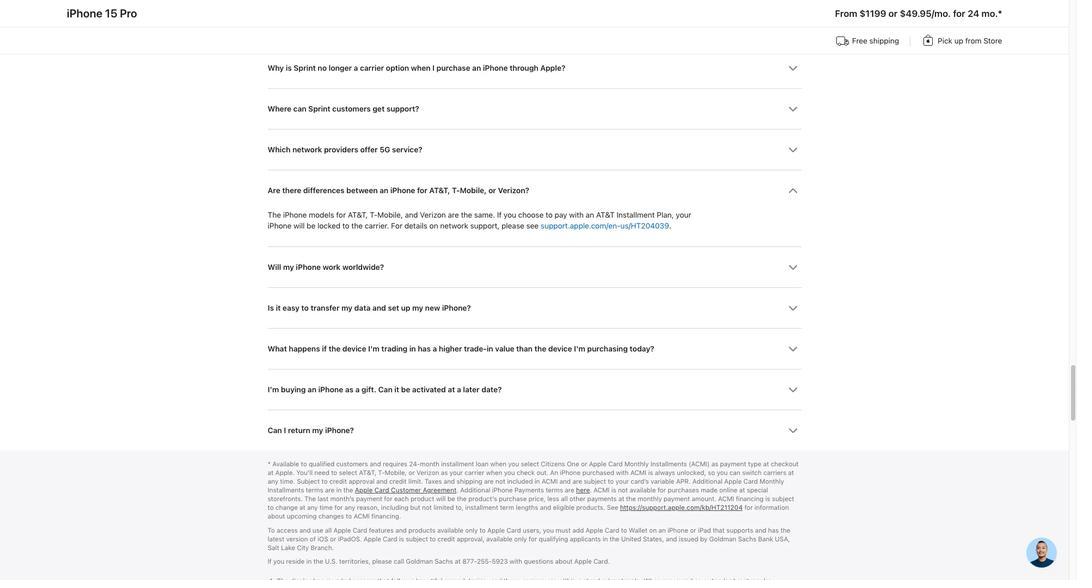 Task type: vqa. For each thing, say whether or not it's contained in the screenshot.
the Shop Holiday Gifts Find a Store Order Status Apple Trade In Financing
no



Task type: locate. For each thing, give the bounding box(es) containing it.
iphone? up qualified at left bottom
[[325, 427, 354, 435]]

* inside iphone 15 pro main content
[[998, 8, 1003, 19]]

you up qualifying
[[543, 527, 554, 535]]

0 vertical spatial iphone?
[[442, 304, 471, 313]]

for down month's in the bottom left of the page
[[335, 505, 343, 512]]

network left support,
[[440, 222, 468, 231]]

0 horizontal spatial goldman
[[406, 559, 433, 566]]

from $1199 or $49.95 /mo. for 24 mo. *
[[835, 8, 1003, 19]]

at&t, inside * available to qualified customers and requires 24-month installment loan when you select citizens one or apple card monthly installments (acmi) as payment type at checkout at apple. you'll need to select at&t, t-mobile, or verizon as your carrier when you check out. an iphone purchased with acmi is always unlocked, so you can switch carriers at any time. subject to credit approval and credit limit. taxes and shipping are not included in acmi and are subject to your card's variable apr. additional apple card monthly installments terms are in the
[[359, 470, 377, 477]]

1 horizontal spatial i
[[433, 64, 435, 72]]

acmi inside the 'for information about upcoming changes to acmi financing.'
[[354, 513, 370, 521]]

0 horizontal spatial carrier
[[360, 64, 384, 72]]

the up usa,
[[781, 527, 791, 535]]

for down "variable"
[[658, 487, 666, 495]]

choose
[[518, 211, 544, 220]]

installment
[[617, 211, 655, 220]]

1 vertical spatial it
[[395, 386, 399, 395]]

2 horizontal spatial as
[[712, 461, 719, 469]]

0 vertical spatial will
[[294, 222, 305, 231]]

it
[[276, 304, 281, 313], [395, 386, 399, 395]]

*
[[998, 8, 1003, 19], [268, 461, 271, 469]]

0 horizontal spatial i'm
[[368, 345, 380, 354]]

is up the call
[[399, 536, 404, 544]]

select up approval on the left bottom of the page
[[339, 470, 357, 477]]

0 vertical spatial not
[[496, 478, 506, 486]]

iphone 15 pro link
[[67, 7, 137, 20]]

0 vertical spatial *
[[998, 8, 1003, 19]]

0 horizontal spatial as
[[345, 386, 354, 395]]

my right return
[[312, 427, 323, 435]]

t- inside * available to qualified customers and requires 24-month installment loan when you select citizens one or apple card monthly installments (acmi) as payment type at checkout at apple. you'll need to select at&t, t-mobile, or verizon as your carrier when you check out. an iphone purchased with acmi is always unlocked, so you can switch carriers at any time. subject to credit approval and credit limit. taxes and shipping are not included in acmi and are subject to your card's variable apr. additional apple card monthly installments terms are in the
[[378, 470, 385, 477]]

1 horizontal spatial goldman
[[710, 536, 737, 544]]

are up here
[[573, 478, 582, 486]]

can
[[378, 386, 393, 395], [268, 427, 282, 435]]

1 horizontal spatial sachs
[[738, 536, 757, 544]]

t- up carrier.
[[370, 211, 378, 220]]

up right pick
[[955, 37, 964, 45]]

1 vertical spatial all
[[325, 527, 332, 535]]

chevrondown image inside 'why is sprint no longer a carrier option when i purchase an iphone through apple?' dropdown button
[[789, 64, 798, 73]]

and inside . acmi is not available for purchases made online at special storefronts. the last month's payment for each product will be the product's purchase price, less all other payments at the monthly payment amount. acmi financing is subject to change at any time for any reason, including but not limited to, installment term lengths and eligible products. see
[[540, 505, 551, 512]]

from
[[966, 37, 982, 45]]

later
[[463, 386, 480, 395]]

mobile, down requires at the bottom left of page
[[385, 470, 407, 477]]

0 horizontal spatial please
[[372, 559, 392, 566]]

1 vertical spatial installment
[[465, 505, 498, 512]]

is right why
[[286, 64, 292, 72]]

customers up approval on the left bottom of the page
[[336, 461, 368, 469]]

approval
[[349, 478, 375, 486]]

iphone? right new
[[442, 304, 471, 313]]

list item
[[268, 0, 802, 6], [268, 170, 802, 247]]

0 vertical spatial be
[[307, 222, 316, 231]]

2 device from the left
[[548, 345, 572, 354]]

carriers
[[764, 470, 787, 477]]

an inside 'why is sprint no longer a carrier option when i purchase an iphone through apple?' dropdown button
[[472, 64, 481, 72]]

at left the "877-"
[[455, 559, 461, 566]]

1 vertical spatial as
[[712, 461, 719, 469]]

sprint
[[294, 64, 316, 72], [308, 104, 330, 113]]

i right "option"
[[433, 64, 435, 72]]

easy
[[283, 304, 300, 313]]

if
[[497, 211, 502, 220], [268, 559, 272, 566]]

1 vertical spatial shipping
[[457, 478, 483, 486]]

2 horizontal spatial payment
[[720, 461, 747, 469]]

1 horizontal spatial *
[[998, 8, 1003, 19]]

monthly
[[638, 496, 662, 503]]

1 vertical spatial please
[[372, 559, 392, 566]]

i'm left trading
[[368, 345, 380, 354]]

* available to qualified customers and requires 24-month installment loan when you select citizens one or apple card monthly installments (acmi) as payment type at checkout at apple. you'll need to select at&t, t-mobile, or verizon as your carrier when you check out. an iphone purchased with acmi is always unlocked, so you can switch carriers at any time. subject to credit approval and credit limit. taxes and shipping are not included in acmi and are subject to your card's variable apr. additional apple card monthly installments terms are in the
[[268, 461, 799, 495]]

0 vertical spatial with
[[569, 211, 584, 220]]

chevrondown image inside are there differences between an iphone for at&t, t-mobile, or verizon? dropdown button
[[789, 186, 798, 195]]

sachs inside to access and use all apple card features and products available only to apple card users, you must add apple card to wallet on an iphone or ipad that supports and has the latest version of ios or ipados. apple card is subject to credit approval, available only for qualifying applicants in the united states, and issued by goldman sachs bank usa, salt lake city branch.
[[738, 536, 757, 544]]

1 vertical spatial be
[[401, 386, 410, 395]]

6 chevrondown image from the top
[[789, 386, 798, 395]]

iphone inside dropdown button
[[296, 263, 321, 272]]

1 horizontal spatial be
[[401, 386, 410, 395]]

https://support.apple.com/kb/ht211204 link
[[620, 505, 743, 512]]

the left united
[[610, 536, 620, 544]]

0 vertical spatial subject
[[584, 478, 606, 486]]

payment up reason,
[[356, 496, 382, 503]]

about down 'change'
[[268, 513, 285, 521]]

variable
[[651, 478, 675, 486]]

2 vertical spatial at&t,
[[359, 470, 377, 477]]

use
[[313, 527, 323, 535]]

1 vertical spatial will
[[436, 496, 446, 503]]

customers
[[332, 104, 371, 113], [336, 461, 368, 469]]

less
[[548, 496, 560, 503]]

your inside the iphone models for at&t, t-mobile, and verizon are the same. if you choose to pay with an at&t installment plan, your iphone will be locked to the carrier. for details on network support, please see
[[676, 211, 692, 220]]

products.
[[576, 505, 605, 512]]

has left higher
[[418, 345, 431, 354]]

an right buying
[[308, 386, 317, 395]]

up right set
[[401, 304, 411, 313]]

my right will
[[283, 263, 294, 272]]

up
[[955, 37, 964, 45], [401, 304, 411, 313]]

is inside dropdown button
[[286, 64, 292, 72]]

if you reside in the u.s. territories, please call goldman sachs at 877-255-5923 with questions about apple card.
[[268, 559, 610, 566]]

1 horizontal spatial can
[[730, 470, 741, 477]]

1 vertical spatial additional
[[460, 487, 491, 495]]

1 chevrondown image from the top
[[789, 64, 798, 73]]

carrier
[[360, 64, 384, 72], [465, 470, 485, 477]]

1 vertical spatial about
[[555, 559, 573, 566]]

1 vertical spatial *
[[268, 461, 271, 469]]

differences
[[303, 186, 345, 195]]

1 horizontal spatial with
[[569, 211, 584, 220]]

1 vertical spatial verizon
[[417, 470, 439, 477]]

1 i'm from the left
[[368, 345, 380, 354]]

at left apple.
[[268, 470, 274, 477]]

subject
[[584, 478, 606, 486], [772, 496, 795, 503], [406, 536, 428, 544]]

at&t, inside dropdown button
[[429, 186, 450, 195]]

support.apple.com/en-
[[541, 222, 621, 231]]

iphone
[[483, 64, 508, 72], [390, 186, 415, 195], [283, 211, 307, 220], [268, 222, 292, 231], [296, 263, 321, 272], [318, 386, 343, 395], [560, 470, 581, 477], [492, 487, 513, 495], [668, 527, 689, 535]]

device
[[343, 345, 366, 354], [548, 345, 572, 354]]

at inside dropdown button
[[448, 386, 455, 395]]

select
[[521, 461, 539, 469], [339, 470, 357, 477]]

chevrondown image inside which network providers offer 5g service? "dropdown button"
[[789, 145, 798, 154]]

is
[[268, 304, 274, 313]]

2 vertical spatial subject
[[406, 536, 428, 544]]

or down 24-
[[409, 470, 415, 477]]

switch
[[743, 470, 762, 477]]

2 vertical spatial with
[[510, 559, 522, 566]]

iphone?
[[442, 304, 471, 313], [325, 427, 354, 435]]

1 horizontal spatial carrier
[[465, 470, 485, 477]]

you inside the iphone models for at&t, t-mobile, and verizon are the same. if you choose to pay with an at&t installment plan, your iphone will be locked to the carrier. for details on network support, please see
[[504, 211, 516, 220]]

must
[[556, 527, 571, 535]]

for inside dropdown button
[[417, 186, 428, 195]]

chevrondown image
[[789, 145, 798, 154], [789, 304, 798, 313], [789, 427, 798, 436]]

set
[[388, 304, 399, 313]]

payments
[[588, 496, 617, 503]]

be left "activated"
[[401, 386, 410, 395]]

all inside . acmi is not available for purchases made online at special storefronts. the last month's payment for each product will be the product's purchase price, less all other payments at the monthly payment amount. acmi financing is subject to change at any time for any reason, including but not limited to, installment term lengths and eligible products. see
[[561, 496, 568, 503]]

device right than
[[548, 345, 572, 354]]

has up bank
[[768, 527, 779, 535]]

0 vertical spatial about
[[268, 513, 285, 521]]

. inside . acmi is not available for purchases made online at special storefronts. the last month's payment for each product will be the product's purchase price, less all other payments at the monthly payment amount. acmi financing is subject to change at any time for any reason, including but not limited to, installment term lengths and eligible products. see
[[590, 487, 592, 495]]

on inside to access and use all apple card features and products available only to apple card users, you must add apple card to wallet on an iphone or ipad that supports and has the latest version of ios or ipados. apple card is subject to credit approval, available only for qualifying applicants in the united states, and issued by goldman sachs bank usa, salt lake city branch.
[[650, 527, 657, 535]]

1 horizontal spatial only
[[514, 536, 527, 544]]

plan,
[[657, 211, 674, 220]]

if right same.
[[497, 211, 502, 220]]

the left monthly
[[626, 496, 636, 503]]

price,
[[529, 496, 546, 503]]

1 vertical spatial only
[[514, 536, 527, 544]]

1 vertical spatial has
[[768, 527, 779, 535]]

why
[[268, 64, 284, 72]]

2 chevrondown image from the top
[[789, 304, 798, 313]]

or left verizon? on the top of page
[[489, 186, 496, 195]]

0 vertical spatial sprint
[[294, 64, 316, 72]]

an up states,
[[659, 527, 666, 535]]

2 horizontal spatial t-
[[452, 186, 460, 195]]

network
[[293, 145, 322, 154], [440, 222, 468, 231]]

0 horizontal spatial terms
[[306, 487, 323, 495]]

.
[[669, 222, 672, 231], [457, 487, 459, 495], [590, 487, 592, 495]]

each
[[394, 496, 409, 503]]

1 horizontal spatial not
[[496, 478, 506, 486]]

i'm left purchasing
[[574, 345, 586, 354]]

as
[[345, 386, 354, 395], [712, 461, 719, 469], [441, 470, 448, 477]]

installment
[[441, 461, 474, 469], [465, 505, 498, 512]]

0 vertical spatial goldman
[[710, 536, 737, 544]]

for inside the iphone models for at&t, t-mobile, and verizon are the same. if you choose to pay with an at&t installment plan, your iphone will be locked to the carrier. for details on network support, please see
[[336, 211, 346, 220]]

an left through
[[472, 64, 481, 72]]

iphone down are
[[268, 222, 292, 231]]

1 chevrondown image from the top
[[789, 145, 798, 154]]

with right 5923
[[510, 559, 522, 566]]

0 vertical spatial can
[[293, 104, 307, 113]]

the inside * available to qualified customers and requires 24-month installment loan when you select citizens one or apple card monthly installments (acmi) as payment type at checkout at apple. you'll need to select at&t, t-mobile, or verizon as your carrier when you check out. an iphone purchased with acmi is always unlocked, so you can switch carriers at any time. subject to credit approval and credit limit. taxes and shipping are not included in acmi and are subject to your card's variable apr. additional apple card monthly installments terms are in the
[[344, 487, 353, 495]]

device right if at the bottom of the page
[[343, 345, 366, 354]]

for inside the 'for information about upcoming changes to acmi financing.'
[[745, 505, 753, 512]]

here
[[576, 487, 590, 495]]

month's
[[330, 496, 355, 503]]

mobile, inside dropdown button
[[460, 186, 487, 195]]

0 horizontal spatial be
[[307, 222, 316, 231]]

carrier down loan
[[465, 470, 485, 477]]

can left return
[[268, 427, 282, 435]]

the down are
[[268, 211, 281, 220]]

your right plan,
[[676, 211, 692, 220]]

goldman
[[710, 536, 737, 544], [406, 559, 433, 566]]

card
[[609, 461, 623, 469], [744, 478, 758, 486], [375, 487, 389, 495], [353, 527, 367, 535], [507, 527, 521, 535], [605, 527, 620, 535], [383, 536, 398, 544]]

3 chevrondown image from the top
[[789, 186, 798, 195]]

shipping inside * available to qualified customers and requires 24-month installment loan when you select citizens one or apple card monthly installments (acmi) as payment type at checkout at apple. you'll need to select at&t, t-mobile, or verizon as your carrier when you check out. an iphone purchased with acmi is always unlocked, so you can switch carriers at any time. subject to credit approval and credit limit. taxes and shipping are not included in acmi and are subject to your card's variable apr. additional apple card monthly installments terms are in the
[[457, 478, 483, 486]]

0 horizontal spatial purchase
[[437, 64, 471, 72]]

0 vertical spatial all
[[561, 496, 568, 503]]

2 horizontal spatial .
[[669, 222, 672, 231]]

iphone 15 pro
[[67, 7, 137, 20]]

in inside to access and use all apple card features and products available only to apple card users, you must add apple card to wallet on an iphone or ipad that supports and has the latest version of ios or ipados. apple card is subject to credit approval, available only for qualifying applicants in the united states, and issued by goldman sachs bank usa, salt lake city branch.
[[603, 536, 608, 544]]

an up 'support.apple.com/en-'
[[586, 211, 594, 220]]

as inside dropdown button
[[345, 386, 354, 395]]

4 chevrondown image from the top
[[789, 263, 798, 272]]

chevrondown image for service?
[[789, 145, 798, 154]]

2 vertical spatial your
[[616, 478, 629, 486]]

0 vertical spatial installments
[[651, 461, 687, 469]]

t- down requires at the bottom left of page
[[378, 470, 385, 477]]

0 horizontal spatial subject
[[406, 536, 428, 544]]

subject inside to access and use all apple card features and products available only to apple card users, you must add apple card to wallet on an iphone or ipad that supports and has the latest version of ios or ipados. apple card is subject to credit approval, available only for qualifying applicants in the united states, and issued by goldman sachs bank usa, salt lake city branch.
[[406, 536, 428, 544]]

acmi up the 'card's'
[[631, 470, 647, 477]]

eligible
[[553, 505, 575, 512]]

0 horizontal spatial about
[[268, 513, 285, 521]]

0 horizontal spatial with
[[510, 559, 522, 566]]

list
[[268, 0, 802, 451], [67, 33, 1003, 52]]

chevrondown image inside can i return my iphone? dropdown button
[[789, 427, 798, 436]]

the
[[461, 211, 472, 220], [352, 222, 363, 231], [329, 345, 341, 354], [535, 345, 547, 354], [344, 487, 353, 495], [457, 496, 467, 503], [626, 496, 636, 503], [781, 527, 791, 535], [610, 536, 620, 544], [314, 559, 323, 566]]

select up check
[[521, 461, 539, 469]]

to right need
[[331, 470, 337, 477]]

2 vertical spatial chevrondown image
[[789, 427, 798, 436]]

0 vertical spatial your
[[676, 211, 692, 220]]

to up approval,
[[480, 527, 486, 535]]

apple up ipados.
[[334, 527, 351, 535]]

0 horizontal spatial monthly
[[625, 461, 649, 469]]

can i return my iphone? button
[[268, 411, 802, 451]]

1 vertical spatial carrier
[[465, 470, 485, 477]]

in up month's in the bottom left of the page
[[336, 487, 342, 495]]

iphone up issued
[[668, 527, 689, 535]]

877-
[[463, 559, 477, 566]]

2 vertical spatial as
[[441, 470, 448, 477]]

time.
[[280, 478, 295, 486]]

iphone inside to access and use all apple card features and products available only to apple card users, you must add apple card to wallet on an iphone or ipad that supports and has the latest version of ios or ipados. apple card is subject to credit approval, available only for qualifying applicants in the united states, and issued by goldman sachs bank usa, salt lake city branch.
[[668, 527, 689, 535]]

2 list item from the top
[[268, 170, 802, 247]]

chevrondown image
[[789, 64, 798, 73], [789, 104, 798, 114], [789, 186, 798, 195], [789, 263, 798, 272], [789, 345, 798, 354], [789, 386, 798, 395]]

for up locked
[[336, 211, 346, 220]]

on up states,
[[650, 527, 657, 535]]

one
[[567, 461, 580, 469]]

qualified
[[309, 461, 335, 469]]

payment inside * available to qualified customers and requires 24-month installment loan when you select citizens one or apple card monthly installments (acmi) as payment type at checkout at apple. you'll need to select at&t, t-mobile, or verizon as your carrier when you check out. an iphone purchased with acmi is always unlocked, so you can switch carriers at any time. subject to credit approval and credit limit. taxes and shipping are not included in acmi and are subject to your card's variable apr. additional apple card monthly installments terms are in the
[[720, 461, 747, 469]]

0 horizontal spatial can
[[293, 104, 307, 113]]

providers
[[324, 145, 358, 154]]

verizon?
[[498, 186, 529, 195]]

where can sprint customers get support? button
[[268, 89, 802, 129]]

please inside footnotes list
[[372, 559, 392, 566]]

or inside dropdown button
[[489, 186, 496, 195]]

i'm
[[268, 386, 279, 395]]

1 terms from the left
[[306, 487, 323, 495]]

support?
[[387, 104, 419, 113]]

only down users,
[[514, 536, 527, 544]]

1 vertical spatial the
[[305, 496, 316, 503]]

3 chevrondown image from the top
[[789, 427, 798, 436]]

1 vertical spatial i
[[284, 427, 286, 435]]

are up the product's
[[484, 478, 494, 486]]

0 vertical spatial at&t,
[[429, 186, 450, 195]]

0 horizontal spatial it
[[276, 304, 281, 313]]

t-
[[452, 186, 460, 195], [370, 211, 378, 220], [378, 470, 385, 477]]

and
[[405, 211, 418, 220], [373, 304, 386, 313], [370, 461, 381, 469], [376, 478, 388, 486], [444, 478, 455, 486], [560, 478, 571, 486], [540, 505, 551, 512], [300, 527, 311, 535], [396, 527, 407, 535], [755, 527, 767, 535], [666, 536, 677, 544]]

any inside * available to qualified customers and requires 24-month installment loan when you select citizens one or apple card monthly installments (acmi) as payment type at checkout at apple. you'll need to select at&t, t-mobile, or verizon as your carrier when you check out. an iphone purchased with acmi is always unlocked, so you can switch carriers at any time. subject to credit approval and credit limit. taxes and shipping are not included in acmi and are subject to your card's variable apr. additional apple card monthly installments terms are in the
[[268, 478, 278, 486]]

chevrondown image for at
[[789, 386, 798, 395]]

please inside the iphone models for at&t, t-mobile, and verizon are the same. if you choose to pay with an at&t installment plan, your iphone will be locked to the carrier. for details on network support, please see
[[502, 222, 525, 231]]

your up apple card customer agreement . additional iphone payments terms are here
[[450, 470, 463, 477]]

longer
[[329, 64, 352, 72]]

support.apple.com/en-us/ht204039 .
[[541, 222, 672, 231]]

are
[[448, 211, 459, 220], [484, 478, 494, 486], [573, 478, 582, 486], [325, 487, 335, 495], [565, 487, 575, 495]]

2 chevrondown image from the top
[[789, 104, 798, 114]]

5 chevrondown image from the top
[[789, 345, 798, 354]]

chevrondown image inside will my iphone work worldwide? dropdown button
[[789, 263, 798, 272]]

1 vertical spatial up
[[401, 304, 411, 313]]

chevrondown image inside what happens if the device i'm trading in has a higher trade-in value than the device i'm purchasing today? dropdown button
[[789, 345, 798, 354]]

mobile, up same.
[[460, 186, 487, 195]]

0 vertical spatial please
[[502, 222, 525, 231]]

available inside . acmi is not available for purchases made online at special storefronts. the last month's payment for each product will be the product's purchase price, less all other payments at the monthly payment amount. acmi financing is subject to change at any time for any reason, including but not limited to, installment term lengths and eligible products. see
[[630, 487, 656, 495]]

terms inside * available to qualified customers and requires 24-month installment loan when you select citizens one or apple card monthly installments (acmi) as payment type at checkout at apple. you'll need to select at&t, t-mobile, or verizon as your carrier when you check out. an iphone purchased with acmi is always unlocked, so you can switch carriers at any time. subject to credit approval and credit limit. taxes and shipping are not included in acmi and are subject to your card's variable apr. additional apple card monthly installments terms are in the
[[306, 487, 323, 495]]

be inside dropdown button
[[401, 386, 410, 395]]

to right changes
[[346, 513, 352, 521]]

has inside dropdown button
[[418, 345, 431, 354]]

1 horizontal spatial monthly
[[760, 478, 784, 486]]

payments
[[515, 487, 544, 495]]

2 horizontal spatial not
[[618, 487, 628, 495]]

when inside dropdown button
[[411, 64, 431, 72]]

a left higher
[[433, 345, 437, 354]]

with inside * available to qualified customers and requires 24-month installment loan when you select citizens one or apple card monthly installments (acmi) as payment type at checkout at apple. you'll need to select at&t, t-mobile, or verizon as your carrier when you check out. an iphone purchased with acmi is always unlocked, so you can switch carriers at any time. subject to credit approval and credit limit. taxes and shipping are not included in acmi and are subject to your card's variable apr. additional apple card monthly installments terms are in the
[[616, 470, 629, 477]]

on inside the iphone models for at&t, t-mobile, and verizon are the same. if you choose to pay with an at&t installment plan, your iphone will be locked to the carrier. for details on network support, please see
[[430, 222, 438, 231]]

sprint for can
[[308, 104, 330, 113]]

store
[[984, 37, 1003, 45]]

0 vertical spatial as
[[345, 386, 354, 395]]

customers inside * available to qualified customers and requires 24-month installment loan when you select citizens one or apple card monthly installments (acmi) as payment type at checkout at apple. you'll need to select at&t, t-mobile, or verizon as your carrier when you check out. an iphone purchased with acmi is always unlocked, so you can switch carriers at any time. subject to credit approval and credit limit. taxes and shipping are not included in acmi and are subject to your card's variable apr. additional apple card monthly installments terms are in the
[[336, 461, 368, 469]]

with up 'support.apple.com/en-'
[[569, 211, 584, 220]]

a inside what happens if the device i'm trading in has a higher trade-in value than the device i'm purchasing today? dropdown button
[[433, 345, 437, 354]]

goldman down that
[[710, 536, 737, 544]]

installment left loan
[[441, 461, 474, 469]]

iphone inside * available to qualified customers and requires 24-month installment loan when you select citizens one or apple card monthly installments (acmi) as payment type at checkout at apple. you'll need to select at&t, t-mobile, or verizon as your carrier when you check out. an iphone purchased with acmi is always unlocked, so you can switch carriers at any time. subject to credit approval and credit limit. taxes and shipping are not included in acmi and are subject to your card's variable apr. additional apple card monthly installments terms are in the
[[560, 470, 581, 477]]

apple card customer agreement . additional iphone payments terms are here
[[355, 487, 590, 495]]

pay
[[555, 211, 567, 220]]

card's
[[631, 478, 649, 486]]

i'm
[[368, 345, 380, 354], [574, 345, 586, 354]]

verizon inside the iphone models for at&t, t-mobile, and verizon are the same. if you choose to pay with an at&t installment plan, your iphone will be locked to the carrier. for details on network support, please see
[[420, 211, 446, 220]]

return
[[288, 427, 310, 435]]

chevrondown image for an
[[789, 64, 798, 73]]

made
[[701, 487, 718, 495]]

citizens
[[541, 461, 565, 469]]

for up including
[[384, 496, 393, 503]]

0 horizontal spatial if
[[268, 559, 272, 566]]

installment inside * available to qualified customers and requires 24-month installment loan when you select citizens one or apple card monthly installments (acmi) as payment type at checkout at apple. you'll need to select at&t, t-mobile, or verizon as your carrier when you check out. an iphone purchased with acmi is always unlocked, so you can switch carriers at any time. subject to credit approval and credit limit. taxes and shipping are not included in acmi and are subject to your card's variable apr. additional apple card monthly installments terms are in the
[[441, 461, 474, 469]]

verizon inside * available to qualified customers and requires 24-month installment loan when you select citizens one or apple card monthly installments (acmi) as payment type at checkout at apple. you'll need to select at&t, t-mobile, or verizon as your carrier when you check out. an iphone purchased with acmi is always unlocked, so you can switch carriers at any time. subject to credit approval and credit limit. taxes and shipping are not included in acmi and are subject to your card's variable apr. additional apple card monthly installments terms are in the
[[417, 470, 439, 477]]

iphone up term
[[492, 487, 513, 495]]

1 horizontal spatial all
[[561, 496, 568, 503]]

credit up apple card customer agreement link
[[389, 478, 407, 486]]

at&t,
[[429, 186, 450, 195], [348, 211, 368, 220], [359, 470, 377, 477]]

chevrondown image inside where can sprint customers get support? dropdown button
[[789, 104, 798, 114]]

0 vertical spatial can
[[378, 386, 393, 395]]

24-
[[409, 461, 420, 469]]

0 vertical spatial verizon
[[420, 211, 446, 220]]

1 horizontal spatial terms
[[546, 487, 563, 495]]

not left included
[[496, 478, 506, 486]]

sprint inside where can sprint customers get support? dropdown button
[[308, 104, 330, 113]]

at left 'later'
[[448, 386, 455, 395]]

are left same.
[[448, 211, 459, 220]]

in right the reside
[[307, 559, 312, 566]]

apple
[[589, 461, 607, 469], [725, 478, 742, 486], [355, 487, 373, 495], [334, 527, 351, 535], [488, 527, 505, 535], [586, 527, 603, 535], [364, 536, 381, 544], [575, 559, 592, 566]]

2 vertical spatial mobile,
[[385, 470, 407, 477]]

carrier inside dropdown button
[[360, 64, 384, 72]]

a left gift.
[[355, 386, 360, 395]]

subject inside * available to qualified customers and requires 24-month installment loan when you select citizens one or apple card monthly installments (acmi) as payment type at checkout at apple. you'll need to select at&t, t-mobile, or verizon as your carrier when you check out. an iphone purchased with acmi is always unlocked, so you can switch carriers at any time. subject to credit approval and credit limit. taxes and shipping are not included in acmi and are subject to your card's variable apr. additional apple card monthly installments terms are in the
[[584, 478, 606, 486]]

an
[[472, 64, 481, 72], [380, 186, 389, 195], [586, 211, 594, 220], [308, 386, 317, 395], [659, 527, 666, 535]]

where
[[268, 104, 292, 113]]

i'm buying an iphone as a gift. can it be activated at a later date?
[[268, 386, 502, 395]]

1 vertical spatial available
[[437, 527, 464, 535]]

0 vertical spatial chevrondown image
[[789, 145, 798, 154]]

to inside is it easy to transfer my data and set up my new iphone? dropdown button
[[301, 304, 309, 313]]

it right is
[[276, 304, 281, 313]]

1 horizontal spatial can
[[378, 386, 393, 395]]

terms
[[306, 487, 323, 495], [546, 487, 563, 495]]

credit up if you reside in the u.s. territories, please call goldman sachs at 877-255-5923 with questions about apple card.
[[438, 536, 455, 544]]

0 horizontal spatial all
[[325, 527, 332, 535]]

or right "$1199"
[[889, 8, 898, 19]]

1 vertical spatial list item
[[268, 170, 802, 247]]

pick up from store
[[938, 37, 1003, 45]]

at&t
[[596, 211, 615, 220]]

chevrondown image for verizon?
[[789, 186, 798, 195]]

and up details
[[405, 211, 418, 220]]

can inside dropdown button
[[293, 104, 307, 113]]

subject down purchased at the bottom right of the page
[[584, 478, 606, 486]]

sprint inside 'why is sprint no longer a carrier option when i purchase an iphone through apple?' dropdown button
[[294, 64, 316, 72]]

to down purchased at the bottom right of the page
[[608, 478, 614, 486]]

2 horizontal spatial available
[[630, 487, 656, 495]]

2 terms from the left
[[546, 487, 563, 495]]

at&t, up the iphone models for at&t, t-mobile, and verizon are the same. if you choose to pay with an at&t installment plan, your iphone will be locked to the carrier. for details on network support, please see
[[429, 186, 450, 195]]

1 horizontal spatial i'm
[[574, 345, 586, 354]]

2 horizontal spatial subject
[[772, 496, 795, 503]]

payment up https://support.apple.com/kb/ht211204 link
[[664, 496, 690, 503]]

the iphone models for at&t, t-mobile, and verizon are the same. if you choose to pay with an at&t installment plan, your iphone will be locked to the carrier. for details on network support, please see
[[268, 211, 692, 231]]

0 vertical spatial additional
[[693, 478, 723, 486]]

an right between
[[380, 186, 389, 195]]

ios
[[318, 536, 328, 544]]

0 horizontal spatial shipping
[[457, 478, 483, 486]]

is
[[286, 64, 292, 72], [649, 470, 653, 477], [612, 487, 617, 495], [766, 496, 771, 503], [399, 536, 404, 544]]

0 vertical spatial shipping
[[870, 37, 900, 45]]

1 list item from the top
[[268, 0, 802, 6]]

chevrondown image inside is it easy to transfer my data and set up my new iphone? dropdown button
[[789, 304, 798, 313]]

t- inside the iphone models for at&t, t-mobile, and verizon are the same. if you choose to pay with an at&t installment plan, your iphone will be locked to the carrier. for details on network support, please see
[[370, 211, 378, 220]]

iphone 15 pro main content
[[0, 0, 1069, 569]]

0 horizontal spatial will
[[294, 222, 305, 231]]

chevrondown image inside i'm buying an iphone as a gift. can it be activated at a later date? dropdown button
[[789, 386, 798, 395]]

1 vertical spatial can
[[730, 470, 741, 477]]



Task type: describe. For each thing, give the bounding box(es) containing it.
the right than
[[535, 345, 547, 354]]

apple.
[[275, 470, 295, 477]]

free
[[852, 37, 868, 45]]

0 horizontal spatial .
[[457, 487, 459, 495]]

if inside the iphone models for at&t, t-mobile, and verizon are the same. if you choose to pay with an at&t installment plan, your iphone will be locked to the carrier. for details on network support, please see
[[497, 211, 502, 220]]

time
[[320, 505, 333, 512]]

be inside the iphone models for at&t, t-mobile, and verizon are the same. if you choose to pay with an at&t installment plan, your iphone will be locked to the carrier. for details on network support, please see
[[307, 222, 316, 231]]

acmi down an
[[542, 478, 558, 486]]

1 horizontal spatial any
[[307, 505, 318, 512]]

is it easy to transfer my data and set up my new iphone? button
[[268, 288, 802, 329]]

wallet
[[629, 527, 648, 535]]

higher
[[439, 345, 462, 354]]

apple up online
[[725, 478, 742, 486]]

reside
[[286, 559, 305, 566]]

1 horizontal spatial payment
[[664, 496, 690, 503]]

are up other
[[565, 487, 575, 495]]

to inside . acmi is not available for purchases made online at special storefronts. the last month's payment for each product will be the product's purchase price, less all other payments at the monthly payment amount. acmi financing is subject to change at any time for any reason, including but not limited to, installment term lengths and eligible products. see
[[268, 505, 274, 512]]

you right the so
[[717, 470, 728, 477]]

an inside are there differences between an iphone for at&t, t-mobile, or verizon? dropdown button
[[380, 186, 389, 195]]

out.
[[537, 470, 549, 477]]

pick
[[938, 37, 953, 45]]

that
[[713, 527, 725, 535]]

questions
[[524, 559, 554, 566]]

list item containing are there differences between an iphone for at&t, t-mobile, or verizon?
[[268, 170, 802, 247]]

with inside the iphone models for at&t, t-mobile, and verizon are the same. if you choose to pay with an at&t installment plan, your iphone will be locked to the carrier. for details on network support, please see
[[569, 211, 584, 220]]

card up purchased at the bottom right of the page
[[609, 461, 623, 469]]

between
[[347, 186, 378, 195]]

apple down the features
[[364, 536, 381, 544]]

card up including
[[375, 487, 389, 495]]

to right locked
[[343, 222, 350, 231]]

a inside 'why is sprint no longer a carrier option when i purchase an iphone through apple?' dropdown button
[[354, 64, 358, 72]]

is up information
[[766, 496, 771, 503]]

amount.
[[692, 496, 717, 503]]

and down one
[[560, 478, 571, 486]]

and inside the iphone models for at&t, t-mobile, and verizon are the same. if you choose to pay with an at&t installment plan, your iphone will be locked to the carrier. for details on network support, please see
[[405, 211, 418, 220]]

or up issued
[[690, 527, 697, 535]]

apple down term
[[488, 527, 505, 535]]

supports
[[727, 527, 754, 535]]

and up of
[[300, 527, 311, 535]]

1 horizontal spatial credit
[[389, 478, 407, 486]]

in left value
[[487, 345, 493, 354]]

limit.
[[409, 478, 423, 486]]

mobile, inside the iphone models for at&t, t-mobile, and verizon are the same. if you choose to pay with an at&t installment plan, your iphone will be locked to the carrier. for details on network support, please see
[[378, 211, 403, 220]]

5g
[[380, 145, 390, 154]]

to up you'll in the bottom left of the page
[[301, 461, 307, 469]]

1 device from the left
[[343, 345, 366, 354]]

. inside iphone 15 pro main content
[[669, 222, 672, 231]]

and up bank
[[755, 527, 767, 535]]

salt
[[268, 545, 279, 552]]

mo.
[[982, 8, 998, 19]]

0 horizontal spatial payment
[[356, 496, 382, 503]]

255-
[[477, 559, 492, 566]]

is inside * available to qualified customers and requires 24-month installment loan when you select citizens one or apple card monthly installments (acmi) as payment type at checkout at apple. you'll need to select at&t, t-mobile, or verizon as your carrier when you check out. an iphone purchased with acmi is always unlocked, so you can switch carriers at any time. subject to credit approval and credit limit. taxes and shipping are not included in acmi and are subject to your card's variable apr. additional apple card monthly installments terms are in the
[[649, 470, 653, 477]]

mobile, inside * available to qualified customers and requires 24-month installment loan when you select citizens one or apple card monthly installments (acmi) as payment type at checkout at apple. you'll need to select at&t, t-mobile, or verizon as your carrier when you check out. an iphone purchased with acmi is always unlocked, so you can switch carriers at any time. subject to credit approval and credit limit. taxes and shipping are not included in acmi and are subject to your card's variable apr. additional apple card monthly installments terms are in the
[[385, 470, 407, 477]]

(acmi)
[[689, 461, 710, 469]]

acmi up payments
[[594, 487, 610, 495]]

be inside . acmi is not available for purchases made online at special storefronts. the last month's payment for each product will be the product's purchase price, less all other payments at the monthly payment amount. acmi financing is subject to change at any time for any reason, including but not limited to, installment term lengths and eligible products. see
[[448, 496, 455, 503]]

at up financing
[[740, 487, 745, 495]]

and left requires at the bottom left of page
[[370, 461, 381, 469]]

iphone? inside is it easy to transfer my data and set up my new iphone? dropdown button
[[442, 304, 471, 313]]

0 vertical spatial it
[[276, 304, 281, 313]]

about inside the 'for information about upcoming changes to acmi financing.'
[[268, 513, 285, 521]]

carrier.
[[365, 222, 389, 231]]

trade-
[[464, 345, 487, 354]]

purchase inside . acmi is not available for purchases made online at special storefronts. the last month's payment for each product will be the product's purchase price, less all other payments at the monthly payment amount. acmi financing is subject to change at any time for any reason, including but not limited to, installment term lengths and eligible products. see
[[499, 496, 527, 503]]

2 horizontal spatial any
[[345, 505, 355, 512]]

at&t, inside the iphone models for at&t, t-mobile, and verizon are the same. if you choose to pay with an at&t installment plan, your iphone will be locked to the carrier. for details on network support, please see
[[348, 211, 368, 220]]

to left pay
[[546, 211, 553, 220]]

and left issued
[[666, 536, 677, 544]]

list containing why is sprint no longer a carrier option when i purchase an iphone through apple?
[[268, 0, 802, 451]]

requires
[[383, 461, 408, 469]]

footnotes list
[[268, 460, 802, 581]]

purchase inside dropdown button
[[437, 64, 471, 72]]

iphone? inside can i return my iphone? dropdown button
[[325, 427, 354, 435]]

credit inside to access and use all apple card features and products available only to apple card users, you must add apple card to wallet on an iphone or ipad that supports and has the latest version of ios or ipados. apple card is subject to credit approval, available only for qualifying applicants in the united states, and issued by goldman sachs bank usa, salt lake city branch.
[[438, 536, 455, 544]]

models
[[309, 211, 334, 220]]

where can sprint customers get support?
[[268, 104, 419, 113]]

0 horizontal spatial installments
[[268, 487, 304, 495]]

unlocked,
[[677, 470, 707, 477]]

shipping inside list
[[870, 37, 900, 45]]

issued
[[679, 536, 699, 544]]

1 horizontal spatial up
[[955, 37, 964, 45]]

card down switch
[[744, 478, 758, 486]]

need
[[315, 470, 330, 477]]

by
[[700, 536, 708, 544]]

see
[[607, 505, 619, 512]]

gift.
[[362, 386, 376, 395]]

transfer
[[311, 304, 340, 313]]

available
[[273, 461, 299, 469]]

1 horizontal spatial about
[[555, 559, 573, 566]]

free shipping
[[852, 37, 900, 45]]

card down 'see' at the bottom right of page
[[605, 527, 620, 535]]

ipad
[[698, 527, 711, 535]]

financing.
[[372, 513, 401, 521]]

and right the features
[[396, 527, 407, 535]]

chevrondown image for trade-
[[789, 345, 798, 354]]

card up ipados.
[[353, 527, 367, 535]]

apple?
[[541, 64, 566, 72]]

carrier inside * available to qualified customers and requires 24-month installment loan when you select citizens one or apple card monthly installments (acmi) as payment type at checkout at apple. you'll need to select at&t, t-mobile, or verizon as your carrier when you check out. an iphone purchased with acmi is always unlocked, so you can switch carriers at any time. subject to credit approval and credit limit. taxes and shipping are not included in acmi and are subject to your card's variable apr. additional apple card monthly installments terms are in the
[[465, 470, 485, 477]]

month
[[420, 461, 440, 469]]

. acmi is not available for purchases made online at special storefronts. the last month's payment for each product will be the product's purchase price, less all other payments at the monthly payment amount. acmi financing is subject to change at any time for any reason, including but not limited to, installment term lengths and eligible products. see
[[268, 487, 795, 512]]

purchased
[[583, 470, 615, 477]]

0 vertical spatial select
[[521, 461, 539, 469]]

to down need
[[322, 478, 328, 486]]

why is sprint no longer a carrier option when i purchase an iphone through apple?
[[268, 64, 566, 72]]

locked
[[318, 222, 341, 231]]

support.apple.com/en-us/ht204039 link
[[541, 222, 669, 231]]

what
[[268, 345, 287, 354]]

my left data
[[342, 304, 353, 313]]

to up united
[[621, 527, 627, 535]]

worldwide?
[[343, 263, 384, 272]]

chevrondown image for my
[[789, 304, 798, 313]]

than
[[517, 345, 533, 354]]

loan
[[476, 461, 489, 469]]

not inside * available to qualified customers and requires 24-month installment loan when you select citizens one or apple card monthly installments (acmi) as payment type at checkout at apple. you'll need to select at&t, t-mobile, or verizon as your carrier when you check out. an iphone purchased with acmi is always unlocked, so you can switch carriers at any time. subject to credit approval and credit limit. taxes and shipping are not included in acmi and are subject to your card's variable apr. additional apple card monthly installments terms are in the
[[496, 478, 506, 486]]

an inside to access and use all apple card features and products available only to apple card users, you must add apple card to wallet on an iphone or ipad that supports and has the latest version of ios or ipados. apple card is subject to credit approval, available only for qualifying applicants in the united states, and issued by goldman sachs bank usa, salt lake city branch.
[[659, 527, 666, 535]]

my inside dropdown button
[[283, 263, 294, 272]]

bank
[[759, 536, 774, 544]]

you up included
[[504, 470, 515, 477]]

/mo.
[[932, 8, 951, 19]]

an inside i'm buying an iphone as a gift. can it be activated at a later date? dropdown button
[[308, 386, 317, 395]]

which network providers offer 5g service?
[[268, 145, 423, 154]]

of
[[310, 536, 316, 544]]

why is sprint no longer a carrier option when i purchase an iphone through apple? button
[[268, 48, 802, 88]]

apple up applicants
[[586, 527, 603, 535]]

are
[[268, 186, 280, 195]]

the inside the iphone models for at&t, t-mobile, and verizon are the same. if you choose to pay with an at&t installment plan, your iphone will be locked to the carrier. for details on network support, please see
[[268, 211, 281, 220]]

the up to,
[[457, 496, 467, 503]]

will
[[268, 263, 281, 272]]

can inside * available to qualified customers and requires 24-month installment loan when you select citizens one or apple card monthly installments (acmi) as payment type at checkout at apple. you'll need to select at&t, t-mobile, or verizon as your carrier when you check out. an iphone purchased with acmi is always unlocked, so you can switch carriers at any time. subject to credit approval and credit limit. taxes and shipping are not included in acmi and are subject to your card's variable apr. additional apple card monthly installments terms are in the
[[730, 470, 741, 477]]

to inside the 'for information about upcoming changes to acmi financing.'
[[346, 513, 352, 521]]

has inside to access and use all apple card features and products available only to apple card users, you must add apple card to wallet on an iphone or ipad that supports and has the latest version of ios or ipados. apple card is subject to credit approval, available only for qualifying applicants in the united states, and issued by goldman sachs bank usa, salt lake city branch.
[[768, 527, 779, 535]]

trading
[[382, 345, 408, 354]]

1 vertical spatial when
[[491, 461, 507, 469]]

including
[[381, 505, 409, 512]]

card left users,
[[507, 527, 521, 535]]

for inside to access and use all apple card features and products available only to apple card users, you must add apple card to wallet on an iphone or ipad that supports and has the latest version of ios or ipados. apple card is subject to credit approval, available only for qualifying applicants in the united states, and issued by goldman sachs bank usa, salt lake city branch.
[[529, 536, 537, 544]]

customers inside dropdown button
[[332, 104, 371, 113]]

happens
[[289, 345, 320, 354]]

* inside * available to qualified customers and requires 24-month installment loan when you select citizens one or apple card monthly installments (acmi) as payment type at checkout at apple. you'll need to select at&t, t-mobile, or verizon as your carrier when you check out. an iphone purchased with acmi is always unlocked, so you can switch carriers at any time. subject to credit approval and credit limit. taxes and shipping are not included in acmi and are subject to your card's variable apr. additional apple card monthly installments terms are in the
[[268, 461, 271, 469]]

no
[[318, 64, 327, 72]]

you'll
[[296, 470, 313, 477]]

online
[[720, 487, 738, 495]]

or right one
[[581, 461, 588, 469]]

list containing free shipping
[[67, 33, 1003, 52]]

additional inside * available to qualified customers and requires 24-month installment loan when you select citizens one or apple card monthly installments (acmi) as payment type at checkout at apple. you'll need to select at&t, t-mobile, or verizon as your carrier when you check out. an iphone purchased with acmi is always unlocked, so you can switch carriers at any time. subject to credit approval and credit limit. taxes and shipping are not included in acmi and are subject to your card's variable apr. additional apple card monthly installments terms are in the
[[693, 478, 723, 486]]

are up last
[[325, 487, 335, 495]]

apple down approval on the left bottom of the page
[[355, 487, 373, 495]]

but
[[410, 505, 420, 512]]

0 horizontal spatial additional
[[460, 487, 491, 495]]

t- inside dropdown button
[[452, 186, 460, 195]]

at down checkout
[[789, 470, 794, 477]]

up inside dropdown button
[[401, 304, 411, 313]]

iphone down there
[[283, 211, 307, 220]]

in down out.
[[535, 478, 540, 486]]

1 vertical spatial sachs
[[435, 559, 453, 566]]

at right payments
[[619, 496, 625, 503]]

0 horizontal spatial not
[[422, 505, 432, 512]]

and right approval on the left bottom of the page
[[376, 478, 388, 486]]

the left same.
[[461, 211, 472, 220]]

in right trading
[[410, 345, 416, 354]]

0 horizontal spatial available
[[437, 527, 464, 535]]

us/ht204039
[[621, 222, 669, 231]]

subject
[[297, 478, 320, 486]]

is up payments
[[612, 487, 617, 495]]

approval,
[[457, 536, 485, 544]]

0 horizontal spatial select
[[339, 470, 357, 477]]

add
[[573, 527, 584, 535]]

purchases
[[668, 487, 699, 495]]

0 horizontal spatial your
[[450, 470, 463, 477]]

2 i'm from the left
[[574, 345, 586, 354]]

purchasing
[[587, 345, 628, 354]]

subject inside . acmi is not available for purchases made online at special storefronts. the last month's payment for each product will be the product's purchase price, less all other payments at the monthly payment amount. acmi financing is subject to change at any time for any reason, including but not limited to, installment term lengths and eligible products. see
[[772, 496, 795, 503]]

card down the features
[[383, 536, 398, 544]]

you down salt on the left
[[274, 559, 284, 566]]

1 vertical spatial goldman
[[406, 559, 433, 566]]

for left 24
[[953, 8, 966, 19]]

0 horizontal spatial credit
[[330, 478, 347, 486]]

you up check
[[508, 461, 519, 469]]

and inside dropdown button
[[373, 304, 386, 313]]

network inside which network providers offer 5g service? "dropdown button"
[[293, 145, 322, 154]]

the left u.s.
[[314, 559, 323, 566]]

upcoming
[[287, 513, 317, 521]]

sprint for is
[[294, 64, 316, 72]]

territories,
[[339, 559, 371, 566]]

you inside to access and use all apple card features and products available only to apple card users, you must add apple card to wallet on an iphone or ipad that supports and has the latest version of ios or ipados. apple card is subject to credit approval, available only for qualifying applicants in the united states, and issued by goldman sachs bank usa, salt lake city branch.
[[543, 527, 554, 535]]

is inside to access and use all apple card features and products available only to apple card users, you must add apple card to wallet on an iphone or ipad that supports and has the latest version of ios or ipados. apple card is subject to credit approval, available only for qualifying applicants in the united states, and issued by goldman sachs bank usa, salt lake city branch.
[[399, 536, 404, 544]]

iphone left through
[[483, 64, 508, 72]]

states,
[[643, 536, 664, 544]]

will inside the iphone models for at&t, t-mobile, and verizon are the same. if you choose to pay with an at&t installment plan, your iphone will be locked to the carrier. for details on network support, please see
[[294, 222, 305, 231]]

change
[[276, 505, 298, 512]]

installment inside . acmi is not available for purchases made online at special storefronts. the last month's payment for each product will be the product's purchase price, less all other payments at the monthly payment amount. acmi financing is subject to change at any time for any reason, including but not limited to, installment term lengths and eligible products. see
[[465, 505, 498, 512]]

goldman inside to access and use all apple card features and products available only to apple card users, you must add apple card to wallet on an iphone or ipad that supports and has the latest version of ios or ipados. apple card is subject to credit approval, available only for qualifying applicants in the united states, and issued by goldman sachs bank usa, salt lake city branch.
[[710, 536, 737, 544]]

an inside the iphone models for at&t, t-mobile, and verizon are the same. if you choose to pay with an at&t installment plan, your iphone will be locked to the carrier. for details on network support, please see
[[586, 211, 594, 220]]

acmi down online
[[718, 496, 734, 503]]

storefronts.
[[268, 496, 303, 503]]

1 horizontal spatial available
[[486, 536, 513, 544]]

0 horizontal spatial can
[[268, 427, 282, 435]]

2 vertical spatial when
[[486, 470, 503, 477]]

or right the ios
[[330, 536, 336, 544]]

financing
[[736, 496, 764, 503]]

there
[[282, 186, 301, 195]]

iphone right buying
[[318, 386, 343, 395]]

at right type
[[764, 461, 769, 469]]

all inside to access and use all apple card features and products available only to apple card users, you must add apple card to wallet on an iphone or ipad that supports and has the latest version of ios or ipados. apple card is subject to credit approval, available only for qualifying applicants in the united states, and issued by goldman sachs bank usa, salt lake city branch.
[[325, 527, 332, 535]]

offer
[[360, 145, 378, 154]]

reason,
[[357, 505, 380, 512]]

support,
[[470, 222, 500, 231]]

my left new
[[412, 304, 423, 313]]

1 horizontal spatial installments
[[651, 461, 687, 469]]

the right if at the bottom of the page
[[329, 345, 341, 354]]

are inside the iphone models for at&t, t-mobile, and verizon are the same. if you choose to pay with an at&t installment plan, your iphone will be locked to the carrier. for details on network support, please see
[[448, 211, 459, 220]]

and up agreement
[[444, 478, 455, 486]]

0 vertical spatial i
[[433, 64, 435, 72]]

will inside . acmi is not available for purchases made online at special storefronts. the last month's payment for each product will be the product's purchase price, less all other payments at the monthly payment amount. acmi financing is subject to change at any time for any reason, including but not limited to, installment term lengths and eligible products. see
[[436, 496, 446, 503]]

network inside the iphone models for at&t, t-mobile, and verizon are the same. if you choose to pay with an at&t installment plan, your iphone will be locked to the carrier. for details on network support, please see
[[440, 222, 468, 231]]

0 horizontal spatial only
[[465, 527, 478, 535]]

1 vertical spatial monthly
[[760, 478, 784, 486]]

apple up purchased at the bottom right of the page
[[589, 461, 607, 469]]

for
[[391, 222, 403, 231]]

to access and use all apple card features and products available only to apple card users, you must add apple card to wallet on an iphone or ipad that supports and has the latest version of ios or ipados. apple card is subject to credit approval, available only for qualifying applicants in the united states, and issued by goldman sachs bank usa, salt lake city branch.
[[268, 527, 791, 552]]

united
[[622, 536, 641, 544]]

access
[[277, 527, 298, 535]]

the left carrier.
[[352, 222, 363, 231]]

last
[[318, 496, 329, 503]]

get
[[373, 104, 385, 113]]

buying
[[281, 386, 306, 395]]

apple left card.
[[575, 559, 592, 566]]

see
[[527, 222, 539, 231]]

products
[[409, 527, 436, 535]]

a left 'later'
[[457, 386, 461, 395]]

iphone up for
[[390, 186, 415, 195]]

branch.
[[311, 545, 334, 552]]

at up upcoming
[[300, 505, 305, 512]]

the inside . acmi is not available for purchases made online at special storefronts. the last month's payment for each product will be the product's purchase price, less all other payments at the monthly payment amount. acmi financing is subject to change at any time for any reason, including but not limited to, installment term lengths and eligible products. see
[[305, 496, 316, 503]]

are there differences between an iphone for at&t, t-mobile, or verizon? button
[[268, 170, 802, 211]]

to down products
[[430, 536, 436, 544]]

0 horizontal spatial i
[[284, 427, 286, 435]]



